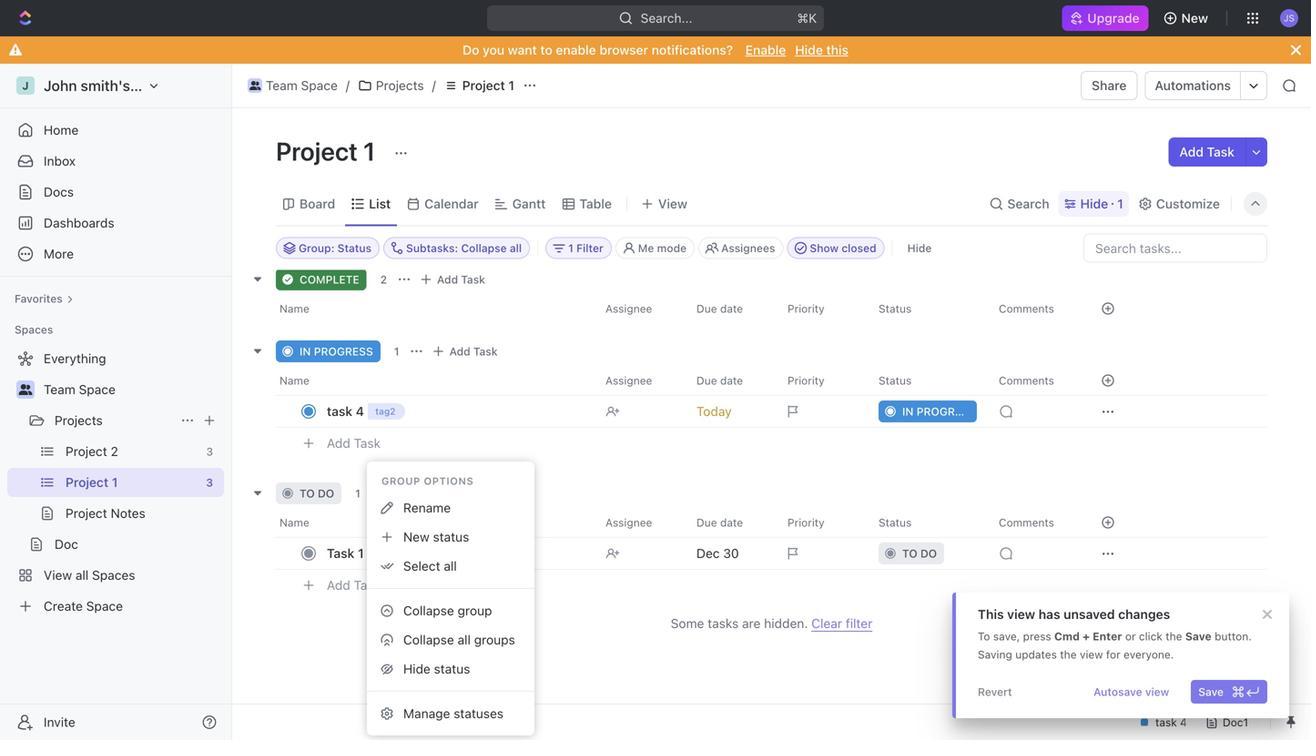 Task type: describe. For each thing, give the bounding box(es) containing it.
enable
[[745, 42, 786, 57]]

revert button
[[971, 680, 1019, 704]]

0 horizontal spatial project 1
[[276, 136, 381, 166]]

browser
[[599, 42, 648, 57]]

calendar
[[424, 196, 479, 211]]

+
[[1083, 630, 1090, 643]]

manage statuses
[[403, 706, 504, 721]]

rename button
[[374, 493, 527, 523]]

spaces
[[15, 323, 53, 336]]

inbox link
[[7, 147, 224, 176]]

enable
[[556, 42, 596, 57]]

4
[[356, 404, 364, 419]]

gantt link
[[509, 191, 546, 217]]

add task down calendar
[[437, 273, 485, 286]]

this
[[978, 607, 1004, 622]]

1 horizontal spatial team space link
[[243, 75, 342, 97]]

table
[[579, 196, 612, 211]]

to
[[978, 630, 990, 643]]

has
[[1038, 607, 1060, 622]]

1 horizontal spatial space
[[301, 78, 338, 93]]

dashboards link
[[7, 208, 224, 238]]

0 horizontal spatial the
[[1060, 648, 1077, 661]]

changes
[[1118, 607, 1170, 622]]

or
[[1125, 630, 1136, 643]]

new for new
[[1181, 10, 1208, 25]]

add task down 4 on the left bottom of the page
[[327, 436, 381, 451]]

hide button
[[900, 237, 939, 259]]

group
[[458, 603, 492, 618]]

1 right ‎task
[[358, 546, 364, 561]]

upgrade link
[[1062, 5, 1149, 31]]

gantt
[[512, 196, 546, 211]]

2
[[380, 273, 387, 286]]

you
[[483, 42, 504, 57]]

clear
[[811, 616, 842, 631]]

do
[[318, 487, 334, 500]]

task down ‎task 1
[[354, 578, 381, 593]]

hide for hide
[[907, 242, 932, 254]]

2 / from the left
[[432, 78, 436, 93]]

1 horizontal spatial team space
[[266, 78, 338, 93]]

list link
[[365, 191, 391, 217]]

this
[[826, 42, 849, 57]]

click
[[1139, 630, 1163, 643]]

‎task 1 link
[[322, 540, 591, 567]]

table link
[[576, 191, 612, 217]]

list
[[369, 196, 391, 211]]

customize
[[1156, 196, 1220, 211]]

all for collapse
[[458, 632, 471, 647]]

1 vertical spatial view
[[1080, 648, 1103, 661]]

collapse for collapse group
[[403, 603, 454, 618]]

task down 4 on the left bottom of the page
[[354, 436, 381, 451]]

all for select
[[444, 559, 457, 574]]

1 up list link
[[363, 136, 375, 166]]

assignees button
[[698, 237, 783, 259]]

team inside sidebar navigation
[[44, 382, 75, 397]]

favorites button
[[7, 288, 81, 310]]

task up rename
[[434, 487, 459, 500]]

in
[[300, 345, 311, 358]]

save,
[[993, 630, 1020, 643]]

user group image inside team space link
[[249, 81, 261, 90]]

do you want to enable browser notifications? enable hide this
[[463, 42, 849, 57]]

add down the task
[[327, 436, 350, 451]]

clear filter
[[811, 616, 873, 631]]

docs link
[[7, 178, 224, 207]]

search...
[[641, 10, 692, 25]]

autosave
[[1094, 686, 1142, 698]]

collapse group button
[[374, 596, 527, 625]]

user group image inside tree
[[19, 384, 32, 395]]

select
[[403, 559, 440, 574]]

docs
[[44, 184, 74, 199]]

1 vertical spatial project
[[276, 136, 358, 166]]

collapse all groups
[[403, 632, 515, 647]]

add task down ‎task 1
[[327, 578, 381, 593]]

search button
[[984, 191, 1055, 217]]

collapse for collapse all groups
[[403, 632, 454, 647]]

revert
[[978, 686, 1012, 698]]

save inside the this view has unsaved changes to save, press cmd + enter or click the save button. saving updates the view for everyone.
[[1185, 630, 1212, 643]]

project 1 inside project 1 link
[[462, 78, 514, 93]]

filter
[[846, 616, 873, 631]]

clear filter link
[[811, 616, 873, 632]]

select all
[[403, 559, 457, 574]]

save button
[[1191, 680, 1267, 704]]

1 / from the left
[[346, 78, 350, 93]]

Search tasks... text field
[[1084, 234, 1266, 262]]

new for new status
[[403, 529, 430, 544]]

statuses
[[454, 706, 504, 721]]

task 4 link
[[322, 398, 591, 425]]

add up task 4 link
[[449, 345, 470, 358]]

everyone.
[[1124, 648, 1174, 661]]

tree inside sidebar navigation
[[7, 344, 224, 621]]

calendar link
[[421, 191, 479, 217]]

rename
[[403, 500, 451, 515]]

invite
[[44, 715, 75, 730]]

new status
[[403, 529, 469, 544]]

progress
[[314, 345, 373, 358]]



Task type: locate. For each thing, give the bounding box(es) containing it.
collapse group
[[403, 603, 492, 618]]

1 horizontal spatial to
[[540, 42, 552, 57]]

status
[[433, 529, 469, 544], [434, 661, 470, 676]]

status inside "button"
[[434, 661, 470, 676]]

task up task 4 link
[[473, 345, 498, 358]]

add up customize
[[1179, 144, 1204, 159]]

project 1 up board
[[276, 136, 381, 166]]

status for new status
[[433, 529, 469, 544]]

hide inside "button"
[[403, 661, 431, 676]]

upgrade
[[1087, 10, 1140, 25]]

0 horizontal spatial to
[[300, 487, 315, 500]]

this view has unsaved changes to save, press cmd + enter or click the save button. saving updates the view for everyone.
[[978, 607, 1252, 661]]

collapse
[[403, 603, 454, 618], [403, 632, 454, 647]]

1 horizontal spatial project
[[462, 78, 505, 93]]

for
[[1106, 648, 1120, 661]]

in progress
[[300, 345, 373, 358]]

1 vertical spatial all
[[458, 632, 471, 647]]

0 horizontal spatial projects link
[[55, 406, 173, 435]]

0 vertical spatial the
[[1166, 630, 1182, 643]]

unsaved
[[1064, 607, 1115, 622]]

0 vertical spatial new
[[1181, 10, 1208, 25]]

0 vertical spatial user group image
[[249, 81, 261, 90]]

manage statuses button
[[374, 699, 527, 728]]

all left groups
[[458, 632, 471, 647]]

notifications?
[[652, 42, 733, 57]]

options
[[424, 475, 474, 487]]

1 vertical spatial the
[[1060, 648, 1077, 661]]

the down cmd
[[1060, 648, 1077, 661]]

space inside sidebar navigation
[[79, 382, 116, 397]]

add up rename
[[411, 487, 432, 500]]

0 horizontal spatial space
[[79, 382, 116, 397]]

2 horizontal spatial view
[[1145, 686, 1169, 698]]

1 left customize button
[[1117, 196, 1123, 211]]

new up automations
[[1181, 10, 1208, 25]]

status for hide status
[[434, 661, 470, 676]]

team space link
[[243, 75, 342, 97], [44, 375, 220, 404]]

1 horizontal spatial project 1
[[462, 78, 514, 93]]

status down rename button at the bottom left of page
[[433, 529, 469, 544]]

add
[[1179, 144, 1204, 159], [437, 273, 458, 286], [449, 345, 470, 358], [327, 436, 350, 451], [411, 487, 432, 500], [327, 578, 350, 593]]

collapse up 'collapse all groups' button
[[403, 603, 454, 618]]

save inside button
[[1198, 686, 1224, 698]]

hide
[[795, 42, 823, 57], [1080, 196, 1108, 211], [907, 242, 932, 254], [403, 661, 431, 676]]

0 vertical spatial team space
[[266, 78, 338, 93]]

status down 'collapse all groups' button
[[434, 661, 470, 676]]

1 vertical spatial team space link
[[44, 375, 220, 404]]

new button
[[1156, 4, 1219, 33]]

1 horizontal spatial /
[[432, 78, 436, 93]]

new inside the new button
[[1181, 10, 1208, 25]]

0 horizontal spatial team
[[44, 382, 75, 397]]

user group image
[[249, 81, 261, 90], [19, 384, 32, 395]]

0 vertical spatial project
[[462, 78, 505, 93]]

1 right the do
[[355, 487, 360, 500]]

automations button
[[1146, 72, 1240, 99]]

hide inside button
[[907, 242, 932, 254]]

add task up customize
[[1179, 144, 1235, 159]]

manage
[[403, 706, 450, 721]]

task up customize
[[1207, 144, 1235, 159]]

add down ‎task
[[327, 578, 350, 593]]

1 right progress
[[394, 345, 399, 358]]

0 vertical spatial project 1
[[462, 78, 514, 93]]

add task up task 4 link
[[449, 345, 498, 358]]

status inside button
[[433, 529, 469, 544]]

team space
[[266, 78, 338, 93], [44, 382, 116, 397]]

tree containing team space
[[7, 344, 224, 621]]

1 horizontal spatial user group image
[[249, 81, 261, 90]]

2 vertical spatial view
[[1145, 686, 1169, 698]]

‎task 1
[[327, 546, 364, 561]]

0 horizontal spatial /
[[346, 78, 350, 93]]

search
[[1007, 196, 1049, 211]]

home link
[[7, 116, 224, 145]]

project 1 down you
[[462, 78, 514, 93]]

board
[[300, 196, 335, 211]]

0 vertical spatial team space link
[[243, 75, 342, 97]]

0 vertical spatial projects link
[[353, 75, 429, 97]]

0 vertical spatial projects
[[376, 78, 424, 93]]

project
[[462, 78, 505, 93], [276, 136, 358, 166]]

home
[[44, 122, 79, 137]]

save down button.
[[1198, 686, 1224, 698]]

autosave view button
[[1086, 680, 1176, 704]]

1 horizontal spatial new
[[1181, 10, 1208, 25]]

0 horizontal spatial view
[[1007, 607, 1035, 622]]

projects inside sidebar navigation
[[55, 413, 103, 428]]

team
[[266, 78, 298, 93], [44, 382, 75, 397]]

all inside button
[[444, 559, 457, 574]]

hide for hide 1
[[1080, 196, 1108, 211]]

0 vertical spatial view
[[1007, 607, 1035, 622]]

collapse up hide status
[[403, 632, 454, 647]]

save left button.
[[1185, 630, 1212, 643]]

1 vertical spatial team
[[44, 382, 75, 397]]

do
[[463, 42, 479, 57]]

1 horizontal spatial view
[[1080, 648, 1103, 661]]

view down everyone.
[[1145, 686, 1169, 698]]

button.
[[1215, 630, 1252, 643]]

dashboards
[[44, 215, 114, 230]]

assignees
[[721, 242, 775, 254]]

cmd
[[1054, 630, 1080, 643]]

to
[[540, 42, 552, 57], [300, 487, 315, 500]]

1
[[508, 78, 514, 93], [363, 136, 375, 166], [1117, 196, 1123, 211], [394, 345, 399, 358], [355, 487, 360, 500], [358, 546, 364, 561]]

hide for hide status
[[403, 661, 431, 676]]

view up save,
[[1007, 607, 1035, 622]]

the right click
[[1166, 630, 1182, 643]]

customize button
[[1132, 191, 1225, 217]]

view down the +
[[1080, 648, 1103, 661]]

0 horizontal spatial team space link
[[44, 375, 220, 404]]

team space inside sidebar navigation
[[44, 382, 116, 397]]

1 vertical spatial team space
[[44, 382, 116, 397]]

0 vertical spatial team
[[266, 78, 298, 93]]

automations
[[1155, 78, 1231, 93]]

inbox
[[44, 153, 76, 168]]

⌘k
[[797, 10, 817, 25]]

project down you
[[462, 78, 505, 93]]

0 horizontal spatial projects
[[55, 413, 103, 428]]

favorites
[[15, 292, 63, 305]]

0 vertical spatial space
[[301, 78, 338, 93]]

task 4
[[327, 404, 364, 419]]

enter
[[1093, 630, 1122, 643]]

want
[[508, 42, 537, 57]]

all inside button
[[458, 632, 471, 647]]

1 vertical spatial save
[[1198, 686, 1224, 698]]

group
[[381, 475, 421, 487]]

1 vertical spatial collapse
[[403, 632, 454, 647]]

sidebar navigation
[[0, 64, 232, 740]]

0 horizontal spatial all
[[444, 559, 457, 574]]

0 vertical spatial collapse
[[403, 603, 454, 618]]

collapse inside button
[[403, 603, 454, 618]]

add task up rename
[[411, 487, 459, 500]]

task down calendar
[[461, 273, 485, 286]]

hide 1
[[1080, 196, 1123, 211]]

1 vertical spatial project 1
[[276, 136, 381, 166]]

1 vertical spatial status
[[434, 661, 470, 676]]

1 vertical spatial user group image
[[19, 384, 32, 395]]

1 down want
[[508, 78, 514, 93]]

0 vertical spatial status
[[433, 529, 469, 544]]

0 vertical spatial to
[[540, 42, 552, 57]]

collapse inside button
[[403, 632, 454, 647]]

view for autosave
[[1145, 686, 1169, 698]]

tree
[[7, 344, 224, 621]]

1 horizontal spatial team
[[266, 78, 298, 93]]

collapse all groups button
[[374, 625, 527, 655]]

1 horizontal spatial all
[[458, 632, 471, 647]]

to right want
[[540, 42, 552, 57]]

view
[[1007, 607, 1035, 622], [1080, 648, 1103, 661], [1145, 686, 1169, 698]]

hide status button
[[374, 655, 527, 684]]

0 horizontal spatial project
[[276, 136, 358, 166]]

project 1 link
[[439, 75, 519, 97]]

all right select
[[444, 559, 457, 574]]

complete
[[300, 273, 359, 286]]

new up select
[[403, 529, 430, 544]]

0 horizontal spatial new
[[403, 529, 430, 544]]

press
[[1023, 630, 1051, 643]]

1 horizontal spatial projects
[[376, 78, 424, 93]]

1 vertical spatial projects
[[55, 413, 103, 428]]

share
[[1092, 78, 1127, 93]]

updates
[[1015, 648, 1057, 661]]

0 horizontal spatial team space
[[44, 382, 116, 397]]

0 horizontal spatial user group image
[[19, 384, 32, 395]]

1 vertical spatial space
[[79, 382, 116, 397]]

to do
[[300, 487, 334, 500]]

1 vertical spatial projects link
[[55, 406, 173, 435]]

1 horizontal spatial the
[[1166, 630, 1182, 643]]

add right 2
[[437, 273, 458, 286]]

1 collapse from the top
[[403, 603, 454, 618]]

select all button
[[374, 552, 527, 581]]

1 vertical spatial to
[[300, 487, 315, 500]]

new status button
[[374, 523, 527, 552]]

project inside project 1 link
[[462, 78, 505, 93]]

to left the do
[[300, 487, 315, 500]]

task
[[1207, 144, 1235, 159], [461, 273, 485, 286], [473, 345, 498, 358], [354, 436, 381, 451], [434, 487, 459, 500], [354, 578, 381, 593]]

new inside new status button
[[403, 529, 430, 544]]

group options
[[381, 475, 474, 487]]

1 vertical spatial new
[[403, 529, 430, 544]]

saving
[[978, 648, 1012, 661]]

0 vertical spatial save
[[1185, 630, 1212, 643]]

add task button
[[1169, 137, 1245, 167], [415, 269, 493, 290], [428, 341, 505, 362], [319, 432, 388, 454], [389, 483, 466, 504], [319, 574, 388, 596]]

0 vertical spatial all
[[444, 559, 457, 574]]

share button
[[1081, 71, 1138, 100]]

board link
[[296, 191, 335, 217]]

2 collapse from the top
[[403, 632, 454, 647]]

task
[[327, 404, 352, 419]]

add task
[[1179, 144, 1235, 159], [437, 273, 485, 286], [449, 345, 498, 358], [327, 436, 381, 451], [411, 487, 459, 500], [327, 578, 381, 593]]

the
[[1166, 630, 1182, 643], [1060, 648, 1077, 661]]

view inside button
[[1145, 686, 1169, 698]]

1 horizontal spatial projects link
[[353, 75, 429, 97]]

project up board
[[276, 136, 358, 166]]

view for this
[[1007, 607, 1035, 622]]



Task type: vqa. For each thing, say whether or not it's contained in the screenshot.
bottommost USER GROUP icon
yes



